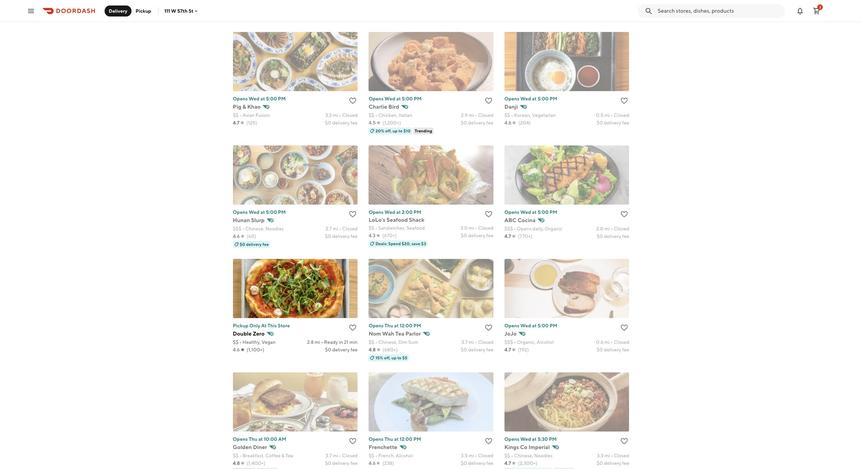 Task type: locate. For each thing, give the bounding box(es) containing it.
4.3
[[369, 233, 376, 239]]

at
[[261, 96, 265, 102], [397, 96, 401, 102], [533, 96, 537, 102], [261, 210, 265, 215], [397, 210, 401, 215], [533, 210, 537, 215], [394, 323, 399, 329], [533, 323, 537, 329], [259, 437, 263, 443], [394, 437, 399, 443], [533, 437, 537, 443]]

save
[[412, 241, 421, 247]]

at up diner
[[259, 437, 263, 443]]

tea up the dim
[[396, 331, 405, 338]]

0 vertical spatial 12:00
[[400, 323, 413, 329]]

0 vertical spatial click to add this store to your saved list image
[[485, 210, 493, 219]]

4.8 for golden diner
[[233, 461, 240, 467]]

off, right 20%
[[385, 128, 392, 134]]

4.7 for kings co imperial
[[505, 461, 512, 467]]

thu up frenchette
[[385, 437, 393, 443]]

click to add this store to your saved list image up 3.3 mi • closed
[[621, 438, 629, 446]]

4.7 down abc
[[505, 234, 512, 239]]

$$ for kings co imperial
[[505, 454, 511, 459]]

pm inside opens wed at 2:00 pm lolo's seafood shack
[[414, 210, 422, 215]]

nom
[[369, 331, 381, 338]]

at for charlie bird
[[397, 96, 401, 102]]

opens up kings
[[505, 437, 520, 443]]

fee down 2.0 mi • closed
[[623, 234, 630, 239]]

up down (680+)
[[392, 356, 397, 361]]

(680+)
[[383, 348, 398, 353]]

$0
[[325, 120, 332, 126], [461, 120, 467, 126], [597, 120, 603, 126], [461, 233, 467, 239], [325, 234, 332, 239], [597, 234, 603, 239], [240, 242, 245, 247], [325, 348, 332, 353], [461, 348, 467, 353], [597, 348, 603, 353], [325, 461, 332, 467], [461, 461, 467, 467], [597, 461, 603, 467]]

opens up pig
[[233, 96, 248, 102]]

0 horizontal spatial noodles
[[266, 226, 284, 232]]

4.7 left (192)
[[505, 348, 512, 353]]

1 opens thu at 12:00 pm from the top
[[369, 323, 422, 329]]

1 vertical spatial opens thu at 12:00 pm
[[369, 437, 422, 443]]

italian
[[399, 113, 413, 118]]

at for hunan slurp
[[261, 210, 265, 215]]

1 vertical spatial pickup
[[233, 323, 249, 329]]

2 12:00 from the top
[[400, 437, 413, 443]]

fee for frenchette
[[487, 461, 494, 467]]

click to add this store to your saved list image for pig & khao
[[349, 97, 357, 105]]

chinese, down co
[[514, 454, 534, 459]]

delivery
[[332, 120, 350, 126], [468, 120, 486, 126], [604, 120, 622, 126], [468, 233, 486, 239], [332, 234, 350, 239], [604, 234, 622, 239], [246, 242, 262, 247], [332, 348, 350, 353], [468, 348, 486, 353], [604, 348, 622, 353], [332, 461, 350, 467], [468, 461, 486, 467], [604, 461, 622, 467]]

opens thu at 10:00 am
[[233, 437, 286, 443]]

0 horizontal spatial pickup
[[136, 8, 151, 14]]

fee for kings co imperial
[[623, 461, 630, 467]]

fee for hunan slurp
[[351, 234, 358, 239]]

wed up lolo's
[[385, 210, 396, 215]]

opens up "jojo"
[[505, 323, 520, 329]]

wed for jojo
[[521, 323, 532, 329]]

$$ up 4.5
[[369, 113, 375, 118]]

1 horizontal spatial 4.8
[[369, 348, 376, 353]]

pm for frenchette
[[414, 437, 422, 443]]

fee left (192)
[[487, 348, 494, 353]]

to for $10
[[399, 128, 403, 134]]

$0 for kings co imperial
[[597, 461, 603, 467]]

click to add this store to your saved list image for frenchette
[[485, 438, 493, 446]]

1 vertical spatial seafood
[[407, 226, 425, 231]]

4.6 left (238)
[[369, 461, 376, 467]]

wed up organic,
[[521, 323, 532, 329]]

1 vertical spatial noodles
[[535, 454, 553, 459]]

alcohol right french,
[[396, 454, 413, 459]]

to left $5
[[398, 356, 402, 361]]

fee for golden diner
[[351, 461, 358, 467]]

5:00 up $$$ • organic, alcohol
[[538, 323, 549, 329]]

$$ down golden
[[233, 454, 239, 459]]

4.6 left (60)
[[233, 234, 240, 239]]

to for $5
[[398, 356, 402, 361]]

0 horizontal spatial chinese,
[[245, 226, 265, 232]]

$$
[[233, 113, 239, 118], [369, 113, 375, 118], [505, 113, 511, 118], [369, 226, 375, 231], [233, 340, 239, 345], [369, 340, 375, 345], [233, 454, 239, 459], [369, 454, 375, 459], [505, 454, 511, 459]]

daily,
[[533, 226, 544, 232]]

12:00 up $$ • french, alcohol
[[400, 437, 413, 443]]

2.7 mi • closed
[[326, 226, 358, 232]]

at up frenchette
[[394, 437, 399, 443]]

lolo's
[[369, 217, 386, 224]]

at up $$ • korean, vegetarian
[[533, 96, 537, 102]]

wed up korean,
[[521, 96, 532, 102]]

pickup inside pickup button
[[136, 8, 151, 14]]

$0 delivery fee
[[325, 120, 358, 126], [461, 120, 494, 126], [597, 120, 630, 126], [461, 233, 494, 239], [325, 234, 358, 239], [597, 234, 630, 239], [240, 242, 269, 247], [325, 348, 358, 353], [461, 348, 494, 353], [597, 348, 630, 353], [325, 461, 358, 467], [461, 461, 494, 467], [597, 461, 630, 467]]

sandwiches,
[[379, 226, 406, 231]]

opens wed at 5:00 pm for charlie bird
[[369, 96, 422, 102]]

closed for abc cocina
[[614, 226, 630, 232]]

$0 delivery fee for double zero
[[325, 348, 358, 353]]

thu
[[385, 323, 393, 329], [249, 437, 258, 443], [385, 437, 393, 443]]

at up khao
[[261, 96, 265, 102]]

click to add this store to your saved list image left "jojo"
[[485, 324, 493, 332]]

closed for charlie bird
[[478, 113, 494, 118]]

pm
[[278, 96, 286, 102], [414, 96, 422, 102], [550, 96, 558, 102], [278, 210, 286, 215], [414, 210, 422, 215], [550, 210, 558, 215], [414, 323, 422, 329], [550, 323, 558, 329], [414, 437, 422, 443], [549, 437, 557, 443]]

fee down 3.3 mi • closed
[[623, 461, 630, 467]]

chinese, for wah
[[379, 340, 398, 345]]

at for kings co imperial
[[533, 437, 537, 443]]

in
[[339, 340, 343, 345]]

opens wed at 5:00 pm up slurp
[[233, 210, 286, 215]]

wed up "cocina"
[[521, 210, 532, 215]]

up down '(1,200+)'
[[393, 128, 398, 134]]

jojo
[[505, 331, 517, 338]]

&
[[243, 104, 246, 110], [282, 454, 285, 459]]

wed inside opens wed at 2:00 pm lolo's seafood shack
[[385, 210, 396, 215]]

kings co imperial
[[505, 445, 550, 451]]

wah
[[383, 331, 395, 338]]

at for abc cocina
[[533, 210, 537, 215]]

golden
[[233, 445, 252, 451]]

$$$ for hunan
[[233, 226, 242, 232]]

pm for hunan slurp
[[278, 210, 286, 215]]

pm for pig & khao
[[278, 96, 286, 102]]

1 vertical spatial click to add this store to your saved list image
[[349, 324, 357, 332]]

0 horizontal spatial 3.7
[[326, 454, 332, 459]]

pickup left 111
[[136, 8, 151, 14]]

alcohol for frenchette
[[396, 454, 413, 459]]

1 vertical spatial 3.7 mi • closed
[[326, 454, 358, 459]]

5:00 up daily,
[[538, 210, 549, 215]]

click to add this store to your saved list image up 0.6 mi • closed
[[621, 324, 629, 332]]

click to add this store to your saved list image for danji
[[621, 97, 629, 105]]

5:00 for abc cocina
[[538, 210, 549, 215]]

opens wed at 5:00 pm up $$ • korean, vegetarian
[[505, 96, 558, 102]]

(1,400+)
[[247, 461, 266, 467]]

thu up wah
[[385, 323, 393, 329]]

organic,
[[517, 340, 536, 345]]

12:00
[[400, 323, 413, 329], [400, 437, 413, 443]]

3.3 mi • closed
[[597, 454, 630, 459]]

wed for abc cocina
[[521, 210, 532, 215]]

bird
[[389, 104, 399, 110]]

thu for wah
[[385, 323, 393, 329]]

opens for kings co imperial
[[505, 437, 520, 443]]

at for golden diner
[[259, 437, 263, 443]]

pm for danji
[[550, 96, 558, 102]]

15%
[[376, 356, 383, 361]]

1 vertical spatial alcohol
[[396, 454, 413, 459]]

pickup up double
[[233, 323, 249, 329]]

5:00 up fusion
[[266, 96, 277, 102]]

mi for double zero
[[315, 340, 320, 345]]

1 vertical spatial off,
[[384, 356, 391, 361]]

0 vertical spatial opens thu at 12:00 pm
[[369, 323, 422, 329]]

open menu image
[[27, 7, 35, 15]]

co
[[521, 445, 528, 451]]

2.0
[[597, 226, 604, 232]]

wed
[[249, 96, 260, 102], [385, 96, 396, 102], [521, 96, 532, 102], [249, 210, 260, 215], [385, 210, 396, 215], [521, 210, 532, 215], [521, 323, 532, 329], [521, 437, 532, 443]]

4.7
[[233, 120, 240, 126], [505, 234, 512, 239], [505, 348, 512, 353], [505, 461, 512, 467]]

at up $$$ • organic, alcohol
[[533, 323, 537, 329]]

opens up charlie on the left of page
[[369, 96, 384, 102]]

fusion
[[256, 113, 270, 118]]

coffee
[[266, 454, 281, 459]]

fee for double zero
[[351, 348, 358, 353]]

2.9 mi • closed
[[461, 113, 494, 118]]

opens thu at 12:00 pm
[[369, 323, 422, 329], [369, 437, 422, 443]]

wed up kings co imperial
[[521, 437, 532, 443]]

$0 delivery fee for frenchette
[[461, 461, 494, 467]]

1 horizontal spatial 3.7 mi • closed
[[462, 340, 494, 345]]

(238)
[[383, 461, 394, 467]]

parlor
[[406, 331, 421, 338]]

click to add this store to your saved list image up min
[[349, 324, 357, 332]]

3.7 for golden diner
[[326, 454, 332, 459]]

fee down 3.2 mi • closed
[[351, 120, 358, 126]]

$$ • healthy, vegan
[[233, 340, 276, 345]]

$0 delivery fee for nom wah tea parlor
[[461, 348, 494, 353]]

0 vertical spatial alcohol
[[537, 340, 554, 345]]

$$ for nom wah tea parlor
[[369, 340, 375, 345]]

opens up danji
[[505, 96, 520, 102]]

at left the 2:00
[[397, 210, 401, 215]]

& right pig
[[243, 104, 246, 110]]

$$$ down the hunan
[[233, 226, 242, 232]]

wed up khao
[[249, 96, 260, 102]]

0 horizontal spatial click to add this store to your saved list image
[[349, 324, 357, 332]]

mi for hunan slurp
[[333, 226, 339, 232]]

5:00 for charlie bird
[[402, 96, 413, 102]]

opens wed at 5:00 pm up "cocina"
[[505, 210, 558, 215]]

5:00 up the italian
[[402, 96, 413, 102]]

to left $10
[[399, 128, 403, 134]]

tea right 'coffee'
[[286, 454, 293, 459]]

3.7 for nom wah tea parlor
[[462, 340, 468, 345]]

0 vertical spatial 4.8
[[369, 348, 376, 353]]

hunan
[[233, 217, 250, 224]]

off, for 20%
[[385, 128, 392, 134]]

opens thu at 12:00 pm up frenchette
[[369, 437, 422, 443]]

1 horizontal spatial noodles
[[535, 454, 553, 459]]

seafood up $$ • sandwiches, seafood
[[387, 217, 408, 224]]

2 opens thu at 12:00 pm from the top
[[369, 437, 422, 443]]

1 vertical spatial 3.7
[[326, 454, 332, 459]]

pm for charlie bird
[[414, 96, 422, 102]]

0 horizontal spatial tea
[[286, 454, 293, 459]]

4.7 left (125)
[[233, 120, 240, 126]]

chinese, up (60)
[[245, 226, 265, 232]]

click to add this store to your saved list image up 3.0 mi • closed
[[485, 210, 493, 219]]

double
[[233, 331, 252, 338]]

5:00 for pig & khao
[[266, 96, 277, 102]]

fee for nom wah tea parlor
[[487, 348, 494, 353]]

$$ down frenchette
[[369, 454, 375, 459]]

at up "cocina"
[[533, 210, 537, 215]]

$20,
[[402, 241, 411, 247]]

1 vertical spatial 12:00
[[400, 437, 413, 443]]

fee down min
[[351, 348, 358, 353]]

1 vertical spatial 4.8
[[233, 461, 240, 467]]

$$ down danji
[[505, 113, 511, 118]]

3.7 mi • closed for nom wah tea parlor
[[462, 340, 494, 345]]

opens up abc
[[505, 210, 520, 215]]

zero
[[253, 331, 265, 338]]

$$$ down "jojo"
[[505, 340, 513, 345]]

opens
[[233, 96, 248, 102], [369, 96, 384, 102], [505, 96, 520, 102], [233, 210, 248, 215], [369, 210, 384, 215], [505, 210, 520, 215], [517, 226, 532, 232], [369, 323, 384, 329], [505, 323, 520, 329], [233, 437, 248, 443], [369, 437, 384, 443], [505, 437, 520, 443]]

delivery for jojo
[[604, 348, 622, 353]]

pickup
[[136, 8, 151, 14], [233, 323, 249, 329]]

to
[[399, 128, 403, 134], [398, 356, 402, 361]]

opens wed at 2:00 pm lolo's seafood shack
[[369, 210, 425, 224]]

opens for golden diner
[[233, 437, 248, 443]]

$0 for abc cocina
[[597, 234, 603, 239]]

2 horizontal spatial chinese,
[[514, 454, 534, 459]]

0 vertical spatial noodles
[[266, 226, 284, 232]]

$$ • asian fusion
[[233, 113, 270, 118]]

seafood
[[387, 217, 408, 224], [407, 226, 425, 231]]

$10
[[404, 128, 411, 134]]

opens thu at 12:00 pm up nom wah tea parlor
[[369, 323, 422, 329]]

wed up slurp
[[249, 210, 260, 215]]

at up bird on the left top of the page
[[397, 96, 401, 102]]

1 12:00 from the top
[[400, 323, 413, 329]]

charlie
[[369, 104, 388, 110]]

(192)
[[518, 348, 529, 353]]

delivery for pig & khao
[[332, 120, 350, 126]]

click to add this store to your saved list image up 2.7 mi • closed
[[349, 210, 357, 219]]

0 vertical spatial seafood
[[387, 217, 408, 224]]

1 horizontal spatial pickup
[[233, 323, 249, 329]]

mi for frenchette
[[469, 454, 474, 459]]

wed up bird on the left top of the page
[[385, 96, 396, 102]]

charlie bird
[[369, 104, 399, 110]]

3.2
[[326, 113, 332, 118]]

1 vertical spatial chinese,
[[379, 340, 398, 345]]

0 vertical spatial up
[[393, 128, 398, 134]]

delivery for hunan slurp
[[332, 234, 350, 239]]

khao
[[247, 104, 261, 110]]

opens wed at 5:00 pm up bird on the left top of the page
[[369, 96, 422, 102]]

1 horizontal spatial alcohol
[[537, 340, 554, 345]]

0 horizontal spatial 3.7 mi • closed
[[326, 454, 358, 459]]

1 vertical spatial up
[[392, 356, 397, 361]]

2 vertical spatial click to add this store to your saved list image
[[621, 438, 629, 446]]

opens up nom
[[369, 323, 384, 329]]

fee for charlie bird
[[487, 120, 494, 126]]

fee down 0.6 mi • closed
[[623, 348, 630, 353]]

1 vertical spatial to
[[398, 356, 402, 361]]

chinese,
[[245, 226, 265, 232], [379, 340, 398, 345], [514, 454, 534, 459]]

at up nom wah tea parlor
[[394, 323, 399, 329]]

1 vertical spatial tea
[[286, 454, 293, 459]]

pickup for pickup
[[136, 8, 151, 14]]

0 vertical spatial chinese,
[[245, 226, 265, 232]]

thu up golden diner
[[249, 437, 258, 443]]

(770+)
[[518, 234, 533, 239]]

5:00 up "vegetarian"
[[538, 96, 549, 102]]

12:00 for nom wah tea parlor
[[400, 323, 413, 329]]

2 horizontal spatial click to add this store to your saved list image
[[621, 438, 629, 446]]

seafood down shack
[[407, 226, 425, 231]]

0 vertical spatial to
[[399, 128, 403, 134]]

cocina
[[518, 217, 536, 224]]

4.8
[[369, 348, 376, 353], [233, 461, 240, 467]]

0 vertical spatial 3.7 mi • closed
[[462, 340, 494, 345]]

opens wed at 5:00 pm up $$$ • organic, alcohol
[[505, 323, 558, 329]]

$$ down double
[[233, 340, 239, 345]]

opens for nom wah tea parlor
[[369, 323, 384, 329]]

click to add this store to your saved list image for nom wah tea parlor
[[485, 324, 493, 332]]

up for $5
[[392, 356, 397, 361]]

fee down 3.0 mi • closed
[[487, 233, 494, 239]]

opens wed at 5:00 pm up khao
[[233, 96, 286, 102]]

$$ down pig
[[233, 113, 239, 118]]

5:00 up $$$ • chinese, noodles
[[266, 210, 277, 215]]

(1,100+)
[[247, 348, 264, 353]]

•
[[240, 113, 242, 118], [339, 113, 341, 118], [376, 113, 378, 118], [475, 113, 477, 118], [512, 113, 514, 118], [611, 113, 613, 118], [376, 226, 378, 231], [475, 226, 477, 231], [243, 226, 245, 232], [339, 226, 341, 232], [514, 226, 516, 232], [611, 226, 613, 232], [240, 340, 242, 345], [321, 340, 323, 345], [376, 340, 378, 345], [475, 340, 477, 345], [514, 340, 516, 345], [611, 340, 613, 345], [240, 454, 242, 459], [339, 454, 341, 459], [376, 454, 378, 459], [475, 454, 477, 459], [512, 454, 514, 459], [611, 454, 613, 459]]

at up slurp
[[261, 210, 265, 215]]

fee down 2.7 mi • closed
[[351, 234, 358, 239]]

4.7 down kings
[[505, 461, 512, 467]]

opens wed at 5:00 pm
[[233, 96, 286, 102], [369, 96, 422, 102], [505, 96, 558, 102], [233, 210, 286, 215], [505, 210, 558, 215], [505, 323, 558, 329]]

chinese, up (680+)
[[379, 340, 398, 345]]

4.6 for danji
[[505, 120, 512, 126]]

fee down $$$ • chinese, noodles
[[263, 242, 269, 247]]

0 vertical spatial pickup
[[136, 8, 151, 14]]

0 vertical spatial off,
[[385, 128, 392, 134]]

organic
[[545, 226, 563, 232]]

opens thu at 12:00 pm for nom wah tea parlor
[[369, 323, 422, 329]]

ready
[[324, 340, 338, 345]]

at for jojo
[[533, 323, 537, 329]]

click to add this store to your saved list image up 3.2 mi • closed
[[349, 97, 357, 105]]

chicken,
[[379, 113, 398, 118]]

1 horizontal spatial chinese,
[[379, 340, 398, 345]]

$$ for double zero
[[233, 340, 239, 345]]

opens for pig & khao
[[233, 96, 248, 102]]

fee for danji
[[623, 120, 630, 126]]

fee
[[351, 120, 358, 126], [487, 120, 494, 126], [623, 120, 630, 126], [487, 233, 494, 239], [351, 234, 358, 239], [623, 234, 630, 239], [263, 242, 269, 247], [351, 348, 358, 353], [487, 348, 494, 353], [623, 348, 630, 353], [351, 461, 358, 467], [487, 461, 494, 467], [623, 461, 630, 467]]

pm for abc cocina
[[550, 210, 558, 215]]

asian
[[243, 113, 255, 118]]

click to add this store to your saved list image
[[349, 97, 357, 105], [485, 97, 493, 105], [621, 97, 629, 105], [349, 210, 357, 219], [621, 210, 629, 219], [485, 324, 493, 332], [621, 324, 629, 332], [349, 438, 357, 446], [485, 438, 493, 446]]

fee down 0.5 mi • closed
[[623, 120, 630, 126]]

2 items, open order cart image
[[813, 7, 821, 15]]

click to add this store to your saved list image up 2.0 mi • closed
[[621, 210, 629, 219]]

$$$ • chinese, noodles
[[233, 226, 284, 232]]

click to add this store to your saved list image
[[485, 210, 493, 219], [349, 324, 357, 332], [621, 438, 629, 446]]

alcohol right organic,
[[537, 340, 554, 345]]

click to add this store to your saved list image up 0.5 mi • closed
[[621, 97, 629, 105]]

1 horizontal spatial 3.7
[[462, 340, 468, 345]]

$$$ down abc
[[505, 226, 513, 232]]

closed for kings co imperial
[[614, 454, 630, 459]]

0 horizontal spatial 4.8
[[233, 461, 240, 467]]

4.8 up 15%
[[369, 348, 376, 353]]

0 vertical spatial 3.7
[[462, 340, 468, 345]]

$$ • sandwiches, seafood
[[369, 226, 425, 231]]

0 horizontal spatial &
[[243, 104, 246, 110]]

1 horizontal spatial click to add this store to your saved list image
[[485, 210, 493, 219]]

click to add this store to your saved list image for jojo
[[621, 324, 629, 332]]

click to add this store to your saved list image up 2.9 mi • closed
[[485, 97, 493, 105]]

mi
[[333, 113, 338, 118], [469, 113, 474, 118], [605, 113, 610, 118], [469, 226, 474, 231], [333, 226, 339, 232], [605, 226, 610, 232], [315, 340, 320, 345], [469, 340, 474, 345], [605, 340, 610, 345], [333, 454, 338, 459], [469, 454, 474, 459], [605, 454, 610, 459]]

2:00
[[402, 210, 413, 215]]

2 vertical spatial chinese,
[[514, 454, 534, 459]]

(670+)
[[383, 233, 397, 239]]

fee left (238)
[[351, 461, 358, 467]]

1 horizontal spatial tea
[[396, 331, 405, 338]]

frenchette
[[369, 445, 398, 451]]

click to add this store to your saved list image up 3.5 mi • closed
[[485, 438, 493, 446]]

nom wah tea parlor
[[369, 331, 421, 338]]

0 horizontal spatial alcohol
[[396, 454, 413, 459]]

closed for jojo
[[614, 340, 630, 345]]

at left 5:30
[[533, 437, 537, 443]]

1 horizontal spatial &
[[282, 454, 285, 459]]



Task type: describe. For each thing, give the bounding box(es) containing it.
at
[[261, 323, 267, 329]]

3.5
[[461, 454, 468, 459]]

st
[[189, 8, 194, 14]]

(204)
[[519, 120, 531, 126]]

111
[[164, 8, 170, 14]]

5:30
[[538, 437, 548, 443]]

mi for charlie bird
[[469, 113, 474, 118]]

$0 delivery fee for golden diner
[[325, 461, 358, 467]]

3
[[820, 5, 822, 9]]

off, for 15%
[[384, 356, 391, 361]]

3.2 mi • closed
[[326, 113, 358, 118]]

closed for danji
[[614, 113, 630, 118]]

4.8 for nom wah tea parlor
[[369, 348, 376, 353]]

15% off, up to $5
[[376, 356, 408, 361]]

delivery button
[[105, 5, 132, 16]]

$0 delivery fee for kings co imperial
[[597, 461, 630, 467]]

0 vertical spatial &
[[243, 104, 246, 110]]

pig & khao
[[233, 104, 261, 110]]

delivery for danji
[[604, 120, 622, 126]]

$$ for frenchette
[[369, 454, 375, 459]]

opens wed at 5:00 pm for jojo
[[505, 323, 558, 329]]

$0 for double zero
[[325, 348, 332, 353]]

trending
[[415, 128, 433, 134]]

$$ • chicken, italian
[[369, 113, 413, 118]]

$$ • korean, vegetarian
[[505, 113, 556, 118]]

5:00 for jojo
[[538, 323, 549, 329]]

healthy,
[[243, 340, 261, 345]]

$$ for golden diner
[[233, 454, 239, 459]]

diner
[[253, 445, 267, 451]]

mi for jojo
[[605, 340, 610, 345]]

pm for jojo
[[550, 323, 558, 329]]

5:00 for hunan slurp
[[266, 210, 277, 215]]

0.6
[[597, 340, 604, 345]]

2.9
[[461, 113, 468, 118]]

fee for jojo
[[623, 348, 630, 353]]

mi for kings co imperial
[[605, 454, 610, 459]]

click to add this store to your saved list image for kings co imperial
[[621, 438, 629, 446]]

3.3
[[597, 454, 604, 459]]

21
[[344, 340, 349, 345]]

$$$ for abc
[[505, 226, 513, 232]]

shack
[[409, 217, 425, 224]]

opens thu at 12:00 pm for frenchette
[[369, 437, 422, 443]]

mi for abc cocina
[[605, 226, 610, 232]]

w
[[171, 8, 176, 14]]

opens wed at 5:00 pm for danji
[[505, 96, 558, 102]]

opens for danji
[[505, 96, 520, 102]]

2.8 mi • ready in 21 min
[[307, 340, 358, 345]]

korean,
[[514, 113, 531, 118]]

3.0
[[461, 226, 468, 231]]

delivery for charlie bird
[[468, 120, 486, 126]]

3.5 mi • closed
[[461, 454, 494, 459]]

delivery for double zero
[[332, 348, 350, 353]]

opens for charlie bird
[[369, 96, 384, 102]]

3 button
[[810, 4, 824, 18]]

mi for pig & khao
[[333, 113, 338, 118]]

notification bell image
[[797, 7, 805, 15]]

delivery for nom wah tea parlor
[[468, 348, 486, 353]]

(60)
[[247, 234, 257, 239]]

imperial
[[529, 445, 550, 451]]

this
[[268, 323, 277, 329]]

hunan slurp
[[233, 217, 265, 224]]

111 w 57th st
[[164, 8, 194, 14]]

closed for nom wah tea parlor
[[478, 340, 494, 345]]

opens for hunan slurp
[[233, 210, 248, 215]]

opens for jojo
[[505, 323, 520, 329]]

seafood inside opens wed at 2:00 pm lolo's seafood shack
[[387, 217, 408, 224]]

click to add this store to your saved list image for hunan slurp
[[349, 210, 357, 219]]

0.5 mi • closed
[[596, 113, 630, 118]]

$0 for jojo
[[597, 348, 603, 353]]

chinese, for slurp
[[245, 226, 265, 232]]

$$ • french, alcohol
[[369, 454, 413, 459]]

1 vertical spatial &
[[282, 454, 285, 459]]

mi for nom wah tea parlor
[[469, 340, 474, 345]]

Store search: begin typing to search for stores available on DoorDash text field
[[658, 7, 781, 15]]

at for nom wah tea parlor
[[394, 323, 399, 329]]

$$ • breakfast, coffee & tea
[[233, 454, 293, 459]]

(2,300+)
[[518, 461, 538, 467]]

3.0 mi • closed
[[461, 226, 494, 231]]

$0 for danji
[[597, 120, 603, 126]]

thu for diner
[[249, 437, 258, 443]]

3.7 mi • closed for golden diner
[[326, 454, 358, 459]]

pig
[[233, 104, 242, 110]]

danji
[[505, 104, 518, 110]]

12:00 for frenchette
[[400, 437, 413, 443]]

kings
[[505, 445, 519, 451]]

at inside opens wed at 2:00 pm lolo's seafood shack
[[397, 210, 401, 215]]

chinese, for co
[[514, 454, 534, 459]]

4.6 for double zero
[[233, 348, 240, 353]]

4.6 for hunan slurp
[[233, 234, 240, 239]]

4.7 for abc cocina
[[505, 234, 512, 239]]

(1,200+)
[[383, 120, 401, 126]]

$0 delivery fee for jojo
[[597, 348, 630, 353]]

delivery
[[109, 8, 127, 14]]

wed for pig & khao
[[249, 96, 260, 102]]

vegan
[[262, 340, 276, 345]]

$0 delivery fee for danji
[[597, 120, 630, 126]]

20%
[[376, 128, 385, 134]]

closed for golden diner
[[342, 454, 358, 459]]

closed for pig & khao
[[342, 113, 358, 118]]

0 vertical spatial tea
[[396, 331, 405, 338]]

$5
[[403, 356, 408, 361]]

pm for kings co imperial
[[549, 437, 557, 443]]

min
[[350, 340, 358, 345]]

click to add this store to your saved list image for golden diner
[[349, 438, 357, 446]]

fee for abc cocina
[[623, 234, 630, 239]]

pickup only at this store
[[233, 323, 290, 329]]

4.5
[[369, 120, 376, 126]]

at for danji
[[533, 96, 537, 102]]

store
[[278, 323, 290, 329]]

pickup for pickup only at this store
[[233, 323, 249, 329]]

opens wed at 5:00 pm for pig & khao
[[233, 96, 286, 102]]

slurp
[[251, 217, 265, 224]]

deals: spend $20, save $3
[[376, 241, 426, 247]]

4.7 for jojo
[[505, 348, 512, 353]]

sum
[[409, 340, 419, 345]]

delivery for abc cocina
[[604, 234, 622, 239]]

wed for kings co imperial
[[521, 437, 532, 443]]

up for $10
[[393, 128, 398, 134]]

closed for frenchette
[[478, 454, 494, 459]]

golden diner
[[233, 445, 267, 451]]

$$ for danji
[[505, 113, 511, 118]]

wed for charlie bird
[[385, 96, 396, 102]]

0.6 mi • closed
[[597, 340, 630, 345]]

opens for frenchette
[[369, 437, 384, 443]]

$0 for golden diner
[[325, 461, 332, 467]]

$$ up the 4.3
[[369, 226, 375, 231]]

pm for nom wah tea parlor
[[414, 323, 422, 329]]

click to add this store to your saved list image for abc cocina
[[621, 210, 629, 219]]

wed for danji
[[521, 96, 532, 102]]

mi for danji
[[605, 113, 610, 118]]

10:00
[[264, 437, 277, 443]]

wed for hunan slurp
[[249, 210, 260, 215]]

opens for abc cocina
[[505, 210, 520, 215]]

20% off, up to $10
[[376, 128, 411, 134]]

$$ • chinese, dim sum
[[369, 340, 419, 345]]

breakfast,
[[243, 454, 265, 459]]

closed for hunan slurp
[[342, 226, 358, 232]]

$0 for hunan slurp
[[325, 234, 332, 239]]

double zero
[[233, 331, 265, 338]]

spend
[[389, 241, 401, 247]]

opens up (770+)
[[517, 226, 532, 232]]

opens inside opens wed at 2:00 pm lolo's seafood shack
[[369, 210, 384, 215]]

opens wed at 5:00 pm for abc cocina
[[505, 210, 558, 215]]

pickup button
[[132, 5, 155, 16]]

$$ for charlie bird
[[369, 113, 375, 118]]

2.0 mi • closed
[[597, 226, 630, 232]]

vegetarian
[[532, 113, 556, 118]]

5:00 for danji
[[538, 96, 549, 102]]

$0 for nom wah tea parlor
[[461, 348, 467, 353]]



Task type: vqa. For each thing, say whether or not it's contained in the screenshot.
'$$ • Sandwiches, Seafood'
yes



